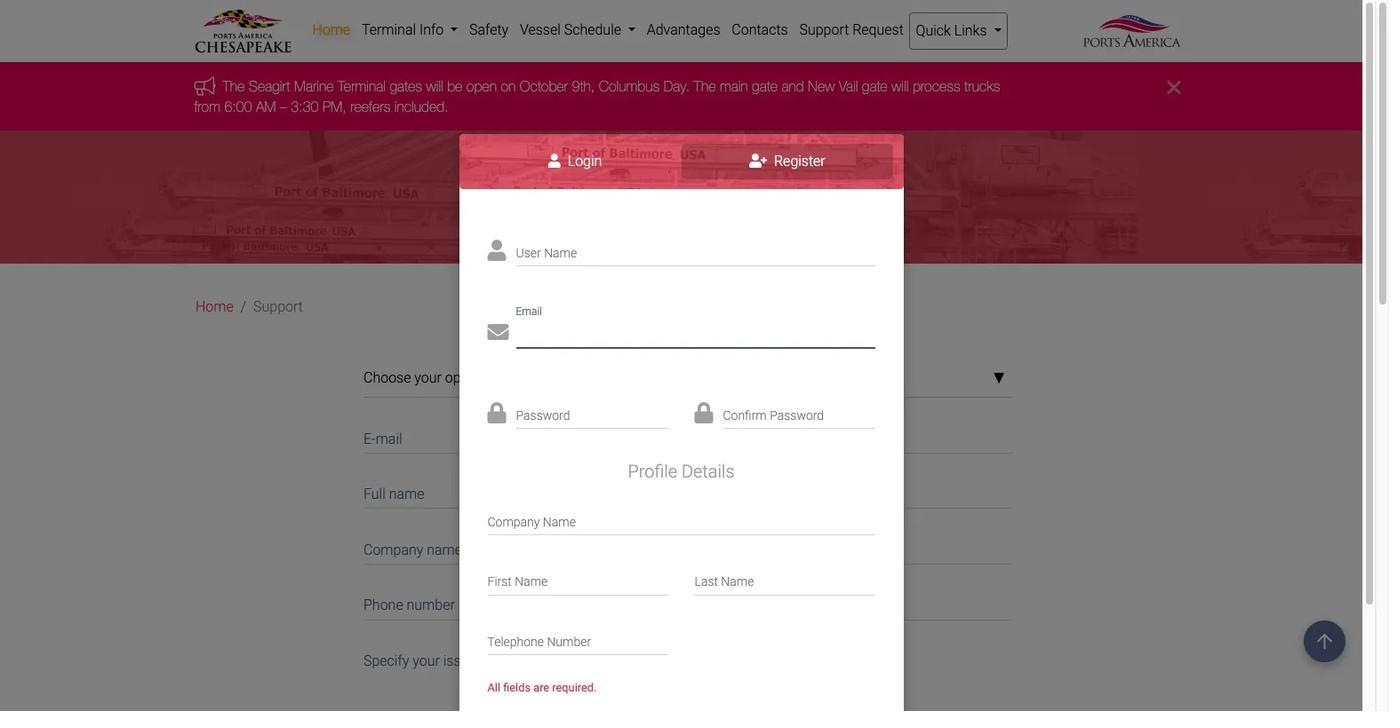 Task type: describe. For each thing, give the bounding box(es) containing it.
user image
[[548, 154, 561, 168]]

are
[[533, 682, 549, 695]]

the seagirt marine terminal gates will be open on october 9th, columbus day. the main gate and new vail gate will process trucks from 6:00 am – 3:30 pm, reefers included.
[[195, 79, 1001, 114]]

last
[[695, 575, 718, 590]]

ticket category choose your option
[[363, 345, 737, 387]]

support for support request
[[799, 21, 849, 38]]

support request link
[[794, 12, 909, 48]]

on
[[501, 79, 516, 95]]

home for rightmost home link
[[312, 21, 350, 38]]

Phone number text field
[[363, 587, 1012, 621]]

profile details
[[628, 462, 735, 483]]

Email text field
[[516, 317, 875, 348]]

1 vertical spatial home link
[[196, 297, 234, 318]]

name for user name
[[544, 246, 577, 260]]

your inside ticket category choose your option
[[414, 370, 442, 387]]

1 the from the left
[[223, 79, 245, 95]]

mail
[[376, 431, 402, 448]]

close image
[[1168, 77, 1181, 98]]

name for company name
[[427, 542, 462, 559]]

home for bottommost home link
[[196, 299, 234, 316]]

fields
[[503, 682, 531, 695]]

login
[[564, 153, 602, 170]]

safety
[[469, 21, 509, 38]]

quick links link
[[909, 12, 1008, 50]]

telephone number
[[487, 635, 591, 650]]

2 the from the left
[[694, 79, 716, 95]]

be
[[448, 79, 463, 95]]

pm,
[[323, 98, 347, 114]]

details
[[682, 462, 735, 483]]

first name
[[487, 575, 548, 590]]

seagirt
[[249, 79, 291, 95]]

number
[[547, 635, 591, 650]]

open
[[467, 79, 497, 95]]

name for first name
[[515, 575, 548, 590]]

profile
[[628, 462, 677, 483]]

advantages
[[647, 21, 720, 38]]

required.
[[552, 682, 597, 695]]

1 gate from the left
[[752, 79, 778, 95]]

E-mail email field
[[363, 420, 1012, 454]]

marine
[[295, 79, 334, 95]]

2 gate from the left
[[862, 79, 888, 95]]

october
[[520, 79, 568, 95]]

tab list containing login
[[459, 134, 903, 189]]

user plus image
[[749, 154, 767, 168]]

first
[[487, 575, 512, 590]]

gates
[[390, 79, 423, 95]]

support for support
[[253, 299, 303, 316]]

terminal
[[338, 79, 386, 95]]

advantages link
[[641, 12, 726, 48]]

user image
[[487, 240, 506, 262]]

company name
[[363, 542, 462, 559]]

quick links
[[916, 22, 990, 39]]

telephone
[[487, 635, 544, 650]]

the seagirt marine terminal gates will be open on october 9th, columbus day. the main gate and new vail gate will process trucks from 6:00 am – 3:30 pm, reefers included. link
[[195, 79, 1001, 114]]

issue
[[443, 653, 476, 670]]

quick
[[916, 22, 951, 39]]

contacts
[[732, 21, 788, 38]]

the seagirt marine terminal gates will be open on october 9th, columbus day. the main gate and new vail gate will process trucks from 6:00 am – 3:30 pm, reefers included. alert
[[0, 63, 1376, 131]]

1 password from the left
[[516, 409, 570, 423]]

columbus
[[599, 79, 660, 95]]

Full name text field
[[363, 475, 1012, 510]]

user
[[516, 246, 541, 260]]

3:30
[[291, 98, 319, 114]]



Task type: locate. For each thing, give the bounding box(es) containing it.
lock image
[[695, 403, 713, 424]]

password right lock image on the left bottom of page
[[516, 409, 570, 423]]

am
[[256, 98, 276, 114]]

support request
[[799, 21, 904, 38]]

1 vertical spatial home
[[196, 299, 234, 316]]

e-
[[363, 431, 376, 448]]

ticket
[[638, 345, 677, 362]]

will left process
[[892, 79, 909, 95]]

name
[[389, 486, 424, 503], [427, 542, 462, 559]]

safety link
[[464, 12, 514, 48]]

name for company name
[[543, 515, 576, 530]]

register
[[771, 153, 825, 170]]

1 vertical spatial company
[[363, 542, 423, 559]]

links
[[954, 22, 987, 39]]

name up first name text box
[[543, 515, 576, 530]]

Telephone Number text field
[[487, 624, 668, 656]]

0 vertical spatial home
[[312, 21, 350, 38]]

0 horizontal spatial name
[[389, 486, 424, 503]]

e-mail
[[363, 431, 402, 448]]

will
[[427, 79, 444, 95], [892, 79, 909, 95]]

name right full
[[389, 486, 424, 503]]

name right last
[[721, 575, 754, 590]]

0 horizontal spatial password
[[516, 409, 570, 423]]

confirm password
[[723, 409, 824, 423]]

2 will from the left
[[892, 79, 909, 95]]

Company name text field
[[363, 531, 1012, 565]]

confirm
[[723, 409, 767, 423]]

register link
[[681, 144, 893, 180]]

0 vertical spatial support
[[799, 21, 849, 38]]

Last Name text field
[[695, 564, 875, 596]]

will left be
[[427, 79, 444, 95]]

your left issue
[[413, 653, 440, 670]]

user name
[[516, 246, 577, 260]]

the
[[223, 79, 245, 95], [694, 79, 716, 95]]

day.
[[664, 79, 690, 95]]

support
[[799, 21, 849, 38], [253, 299, 303, 316]]

0 horizontal spatial will
[[427, 79, 444, 95]]

0 horizontal spatial gate
[[752, 79, 778, 95]]

name right "user"
[[544, 246, 577, 260]]

process
[[913, 79, 961, 95]]

gate
[[752, 79, 778, 95], [862, 79, 888, 95]]

company for company name
[[487, 515, 540, 530]]

the right day.
[[694, 79, 716, 95]]

1 vertical spatial name
[[427, 542, 462, 559]]

main
[[720, 79, 748, 95]]

1 horizontal spatial home link
[[307, 12, 356, 48]]

1 horizontal spatial password
[[770, 409, 824, 423]]

2 password from the left
[[770, 409, 824, 423]]

home inside home link
[[312, 21, 350, 38]]

Company Name text field
[[487, 504, 875, 536]]

1 horizontal spatial company
[[487, 515, 540, 530]]

Specify your issue text field
[[363, 642, 1012, 712]]

all fields are required.
[[487, 682, 597, 695]]

0 horizontal spatial support
[[253, 299, 303, 316]]

0 horizontal spatial home link
[[196, 297, 234, 318]]

1 horizontal spatial support
[[799, 21, 849, 38]]

support inside the "support request" 'link'
[[799, 21, 849, 38]]

tab list
[[459, 134, 903, 189]]

gate left and
[[752, 79, 778, 95]]

trucks
[[965, 79, 1001, 95]]

request
[[852, 21, 904, 38]]

included.
[[395, 98, 449, 114]]

home
[[312, 21, 350, 38], [196, 299, 234, 316]]

1 vertical spatial support
[[253, 299, 303, 316]]

0 horizontal spatial home
[[196, 299, 234, 316]]

category
[[681, 345, 737, 362]]

choose
[[363, 370, 411, 387]]

specify
[[363, 653, 409, 670]]

1 horizontal spatial the
[[694, 79, 716, 95]]

all
[[487, 682, 500, 695]]

name for last name
[[721, 575, 754, 590]]

email
[[516, 305, 542, 318]]

name for full name
[[389, 486, 424, 503]]

full
[[363, 486, 386, 503]]

0 vertical spatial home link
[[307, 12, 356, 48]]

0 horizontal spatial the
[[223, 79, 245, 95]]

User Name text field
[[516, 235, 875, 267]]

gate right vail
[[862, 79, 888, 95]]

lock image
[[487, 403, 506, 424]]

full name
[[363, 486, 424, 503]]

company up first name on the bottom of the page
[[487, 515, 540, 530]]

1 horizontal spatial will
[[892, 79, 909, 95]]

name right first
[[515, 575, 548, 590]]

1 horizontal spatial gate
[[862, 79, 888, 95]]

last name
[[695, 575, 754, 590]]

company down full name
[[363, 542, 423, 559]]

0 vertical spatial company
[[487, 515, 540, 530]]

option
[[445, 370, 485, 387]]

9th,
[[572, 79, 595, 95]]

from
[[195, 98, 221, 114]]

name
[[544, 246, 577, 260], [543, 515, 576, 530], [515, 575, 548, 590], [721, 575, 754, 590]]

1 will from the left
[[427, 79, 444, 95]]

1 horizontal spatial name
[[427, 542, 462, 559]]

0 vertical spatial your
[[414, 370, 442, 387]]

0 horizontal spatial company
[[363, 542, 423, 559]]

and
[[782, 79, 804, 95]]

login link
[[469, 144, 681, 180]]

new
[[808, 79, 835, 95]]

go to top image
[[1304, 621, 1346, 663]]

reefers
[[351, 98, 391, 114]]

First Name text field
[[487, 564, 668, 596]]

–
[[280, 98, 287, 114]]

your left option in the left of the page
[[414, 370, 442, 387]]

name up number
[[427, 542, 462, 559]]

company name
[[487, 515, 576, 530]]

password right confirm at the right
[[770, 409, 824, 423]]

1 horizontal spatial home
[[312, 21, 350, 38]]

contacts link
[[726, 12, 794, 48]]

company for company name
[[363, 542, 423, 559]]

bullhorn image
[[195, 76, 223, 96]]

password
[[516, 409, 570, 423], [770, 409, 824, 423]]

0 vertical spatial name
[[389, 486, 424, 503]]

the up the 6:00
[[223, 79, 245, 95]]

Confirm Password password field
[[723, 398, 875, 430]]

home link
[[307, 12, 356, 48], [196, 297, 234, 318]]

number
[[407, 598, 455, 614]]

phone number
[[363, 598, 455, 614]]

company
[[487, 515, 540, 530], [363, 542, 423, 559]]

phone
[[363, 598, 403, 614]]

Password password field
[[516, 398, 668, 430]]

6:00
[[225, 98, 252, 114]]

envelope image
[[487, 322, 509, 343]]

specify your issue
[[363, 653, 476, 670]]

1 vertical spatial your
[[413, 653, 440, 670]]

vail
[[839, 79, 858, 95]]

your
[[414, 370, 442, 387], [413, 653, 440, 670]]



Task type: vqa. For each thing, say whether or not it's contained in the screenshot.
Support Request link at right top
yes



